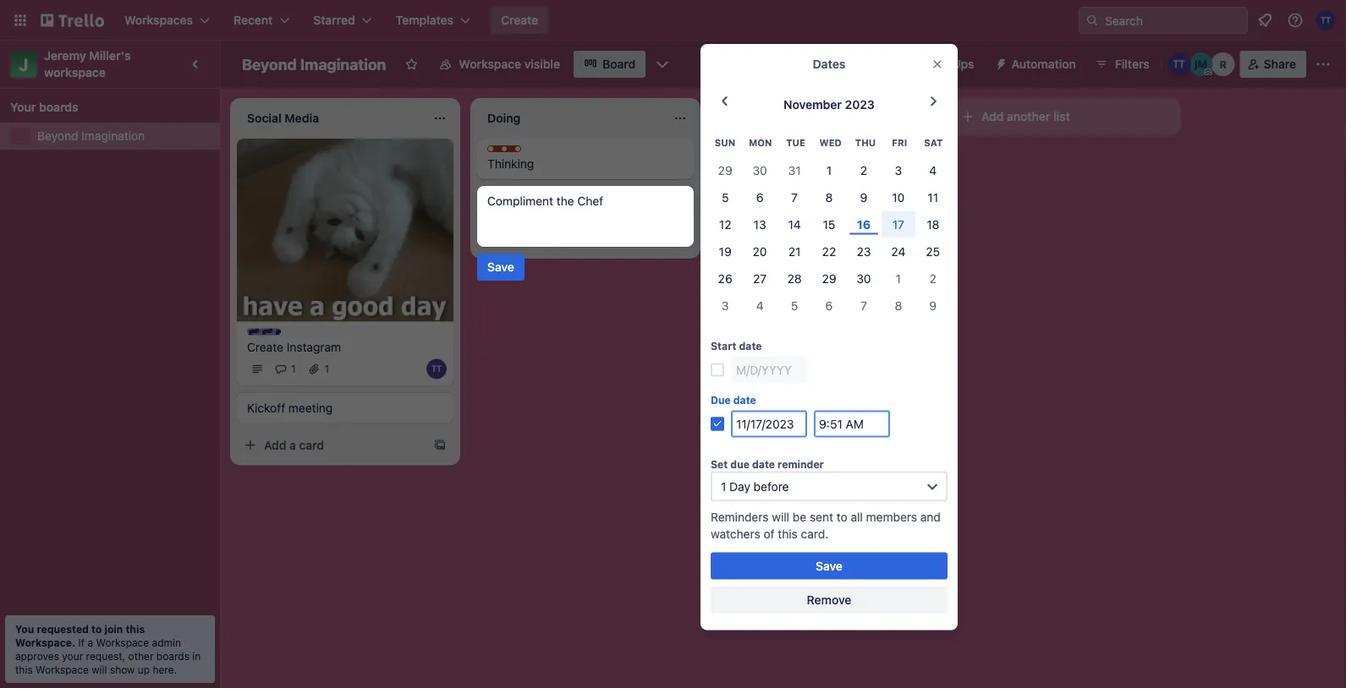 Task type: locate. For each thing, give the bounding box(es) containing it.
workspace down your
[[36, 664, 89, 676]]

save up remove
[[816, 559, 843, 573]]

power-ups
[[913, 57, 975, 71]]

1 edit from the top
[[729, 223, 751, 237]]

6 up 13
[[756, 190, 764, 204]]

1 vertical spatial change
[[729, 284, 773, 298]]

30 button
[[743, 157, 777, 184], [847, 265, 881, 292]]

3 left create from template… icon
[[895, 163, 902, 177]]

sm image
[[988, 51, 1012, 74]]

edit dates button
[[701, 369, 796, 396]]

automation button
[[988, 51, 1086, 78]]

9 up 16
[[860, 190, 868, 204]]

0 vertical spatial card
[[780, 154, 805, 168]]

1 vertical spatial create from template… image
[[433, 439, 447, 452]]

a right if
[[87, 637, 93, 649]]

move
[[729, 314, 760, 328]]

dates
[[813, 57, 846, 71]]

add a card down mon
[[745, 154, 805, 168]]

0 horizontal spatial 29
[[718, 163, 733, 177]]

meeting
[[289, 401, 333, 415]]

board
[[603, 57, 636, 71]]

workspace down join
[[96, 637, 149, 649]]

0 vertical spatial beyond imagination
[[242, 55, 386, 73]]

close popover image
[[931, 58, 944, 71]]

edit inside button
[[729, 375, 751, 389]]

1 vertical spatial 4
[[756, 299, 764, 313]]

7 button up the 14 on the right top of the page
[[777, 184, 812, 211]]

29
[[718, 163, 733, 177], [822, 271, 837, 285]]

create from template… image
[[674, 232, 687, 245], [433, 439, 447, 452]]

23
[[857, 244, 871, 258]]

26 button
[[708, 265, 743, 292]]

1 left day
[[721, 480, 726, 494]]

share button
[[1240, 51, 1307, 78]]

change for change members
[[729, 253, 773, 267]]

reminders
[[711, 510, 769, 524]]

1 horizontal spatial terry turtle (terryturtle) image
[[1316, 10, 1336, 30]]

change inside button
[[729, 253, 773, 267]]

0 vertical spatial imagination
[[300, 55, 386, 73]]

labels
[[754, 223, 787, 237]]

3 down 26 'button'
[[722, 299, 729, 313]]

3 button
[[881, 157, 916, 184], [708, 292, 743, 319]]

r
[[1220, 58, 1227, 70]]

18 button
[[916, 211, 951, 238]]

30 button down 23
[[847, 265, 881, 292]]

create down color: purple, title: none 'icon' in the left top of the page
[[247, 340, 283, 354]]

this right join
[[126, 624, 145, 636]]

1 horizontal spatial 9
[[930, 299, 937, 313]]

1 horizontal spatial save button
[[711, 553, 948, 580]]

join
[[104, 624, 123, 636]]

30 down 23 button
[[857, 271, 871, 285]]

1 vertical spatial 7 button
[[847, 292, 881, 319]]

1 vertical spatial 8
[[895, 299, 902, 313]]

share
[[1264, 57, 1296, 71]]

1 vertical spatial imagination
[[82, 129, 145, 143]]

members up 28
[[776, 253, 828, 267]]

10
[[892, 190, 905, 204]]

6 button up 13
[[743, 184, 777, 211]]

2 button
[[847, 157, 881, 184], [916, 265, 951, 292]]

1 button down wed
[[812, 157, 847, 184]]

0 vertical spatial add a card
[[745, 154, 805, 168]]

29 button
[[708, 157, 743, 184], [812, 265, 847, 292]]

a down kickoff meeting
[[290, 438, 296, 452]]

color: purple, title: none image
[[247, 329, 281, 335]]

1 vertical spatial m/d/yyyy text field
[[731, 411, 807, 438]]

imagination inside board name text field
[[300, 55, 386, 73]]

25
[[926, 244, 940, 258]]

sun
[[715, 138, 736, 149]]

beyond
[[242, 55, 297, 73], [37, 129, 78, 143]]

0 vertical spatial create from template… image
[[674, 232, 687, 245]]

november
[[784, 98, 842, 112]]

0 horizontal spatial 3
[[722, 299, 729, 313]]

create inside button
[[501, 13, 538, 27]]

add left another
[[982, 110, 1004, 124]]

0 horizontal spatial members
[[776, 253, 828, 267]]

1 horizontal spatial 5 button
[[777, 292, 812, 319]]

2 down 25 "button"
[[930, 271, 937, 285]]

0 vertical spatial 29 button
[[708, 157, 743, 184]]

add down kickoff at left
[[264, 438, 286, 452]]

2 horizontal spatial workspace
[[459, 57, 521, 71]]

a for bottommost add a card button
[[290, 438, 296, 452]]

0 horizontal spatial 6
[[756, 190, 764, 204]]

5 button down 28
[[777, 292, 812, 319]]

workspace
[[44, 66, 106, 80]]

2 horizontal spatial add
[[982, 110, 1004, 124]]

3
[[895, 163, 902, 177], [722, 299, 729, 313]]

2 button down the thu at the right of the page
[[847, 157, 881, 184]]

2 down the thu at the right of the page
[[860, 163, 867, 177]]

0 horizontal spatial 7
[[791, 190, 798, 204]]

6 button right "cover"
[[812, 292, 847, 319]]

save down compliment
[[487, 260, 514, 274]]

this for be
[[778, 527, 798, 541]]

1 vertical spatial card
[[763, 193, 788, 206]]

date down the edit dates
[[734, 395, 756, 406]]

1 vertical spatial 2 button
[[916, 265, 951, 292]]

0 horizontal spatial 1 button
[[812, 157, 847, 184]]

1 vertical spatial 3 button
[[708, 292, 743, 319]]

1 button down 24
[[881, 265, 916, 292]]

instagram
[[287, 340, 341, 354]]

Compliment the Chef text field
[[487, 193, 684, 240]]

edit dates
[[729, 375, 786, 389]]

this right of
[[778, 527, 798, 541]]

open
[[729, 193, 760, 206]]

2 edit from the top
[[729, 375, 751, 389]]

reminder
[[778, 459, 824, 471]]

tue
[[786, 138, 805, 149]]

4 button up 11 on the top of the page
[[916, 157, 951, 184]]

0 horizontal spatial 4 button
[[743, 292, 777, 319]]

to
[[837, 510, 848, 524], [91, 624, 102, 636]]

beyond imagination
[[242, 55, 386, 73], [37, 129, 145, 143]]

0 horizontal spatial boards
[[39, 100, 78, 114]]

to inside reminders will be sent to all members and watchers of this card.
[[837, 510, 848, 524]]

4 down change cover
[[756, 299, 764, 313]]

5 down "cover"
[[791, 299, 798, 313]]

0 vertical spatial boards
[[39, 100, 78, 114]]

boards down admin
[[156, 651, 190, 663]]

1 horizontal spatial add a card button
[[718, 147, 907, 174]]

1 vertical spatial 29
[[822, 271, 837, 285]]

2 vertical spatial card
[[299, 438, 324, 452]]

1 vertical spatial members
[[866, 510, 917, 524]]

1 horizontal spatial 30 button
[[847, 265, 881, 292]]

your boards with 1 items element
[[10, 97, 201, 118]]

edit for edit labels
[[729, 223, 751, 237]]

primary element
[[0, 0, 1346, 41]]

this inside reminders will be sent to all members and watchers of this card.
[[778, 527, 798, 541]]

save button
[[477, 254, 525, 281], [711, 553, 948, 580]]

3 button up 10
[[881, 157, 916, 184]]

1 horizontal spatial this
[[126, 624, 145, 636]]

boards
[[39, 100, 78, 114], [156, 651, 190, 663]]

add inside button
[[982, 110, 1004, 124]]

1 vertical spatial 8 button
[[881, 292, 916, 319]]

here.
[[153, 664, 177, 676]]

date down 'move' at the top of the page
[[739, 340, 762, 352]]

workspace visible button
[[429, 51, 570, 78]]

16
[[857, 217, 871, 231]]

1 change from the top
[[729, 253, 773, 267]]

create up 'workspace visible'
[[501, 13, 538, 27]]

save button up remove
[[711, 553, 948, 580]]

edit labels
[[729, 223, 787, 237]]

9 down 25 "button"
[[930, 299, 937, 313]]

15 button
[[812, 211, 847, 238]]

0 horizontal spatial a
[[87, 637, 93, 649]]

1 down 24 button
[[896, 271, 901, 285]]

your boards
[[10, 100, 78, 114]]

add for the topmost add a card button
[[745, 154, 767, 168]]

add a card down kickoff meeting
[[264, 438, 324, 452]]

0 vertical spatial 30
[[753, 163, 767, 177]]

8 up 15
[[826, 190, 833, 204]]

a down mon
[[770, 154, 777, 168]]

2
[[860, 163, 867, 177], [930, 271, 937, 285]]

mon
[[749, 138, 772, 149]]

5 left open on the right of the page
[[722, 190, 729, 204]]

workspace left visible
[[459, 57, 521, 71]]

29 button down 22 on the right top of the page
[[812, 265, 847, 292]]

0 horizontal spatial 2
[[860, 163, 867, 177]]

add down mon
[[745, 154, 767, 168]]

members
[[776, 253, 828, 267], [866, 510, 917, 524]]

17 button
[[881, 211, 916, 238]]

2 button down 25
[[916, 265, 951, 292]]

4 button
[[916, 157, 951, 184], [743, 292, 777, 319]]

members inside button
[[776, 253, 828, 267]]

imagination down your boards with 1 items element
[[82, 129, 145, 143]]

color: bold red, title: "thoughts" element
[[487, 146, 551, 158]]

8 button up 15
[[812, 184, 847, 211]]

terry turtle (terryturtle) image
[[1316, 10, 1336, 30], [427, 359, 447, 379]]

add for bottommost add a card button
[[264, 438, 286, 452]]

if a workspace admin approves your request, other boards in this workspace will show up here.
[[15, 637, 201, 676]]

1 vertical spatial date
[[734, 395, 756, 406]]

edit for edit dates
[[729, 375, 751, 389]]

0 vertical spatial terry turtle (terryturtle) image
[[1316, 10, 1336, 30]]

6 down "22" button
[[826, 299, 833, 313]]

3 for the leftmost the 3 button
[[722, 299, 729, 313]]

card down tue
[[780, 154, 805, 168]]

1 horizontal spatial save
[[816, 559, 843, 573]]

27
[[753, 271, 767, 285]]

1 vertical spatial add a card
[[264, 438, 324, 452]]

to left all
[[837, 510, 848, 524]]

0 horizontal spatial 30 button
[[743, 157, 777, 184]]

kickoff meeting
[[247, 401, 333, 415]]

1 vertical spatial 29 button
[[812, 265, 847, 292]]

change for change cover
[[729, 284, 773, 298]]

2 vertical spatial workspace
[[36, 664, 89, 676]]

show
[[110, 664, 135, 676]]

imagination left the star or unstar board "icon" at left
[[300, 55, 386, 73]]

0 horizontal spatial beyond
[[37, 129, 78, 143]]

1 vertical spatial edit
[[729, 375, 751, 389]]

0 vertical spatial 5
[[722, 190, 729, 204]]

0 vertical spatial add
[[982, 110, 1004, 124]]

5 button up 12
[[708, 184, 743, 211]]

0 horizontal spatial 5
[[722, 190, 729, 204]]

2 change from the top
[[729, 284, 773, 298]]

29 button down sun on the top of page
[[708, 157, 743, 184]]

this down approves
[[15, 664, 33, 676]]

0 horizontal spatial will
[[92, 664, 107, 676]]

1 vertical spatial 9
[[930, 299, 937, 313]]

1 vertical spatial 4 button
[[743, 292, 777, 319]]

will down the 'request,' on the bottom left of page
[[92, 664, 107, 676]]

change inside 'button'
[[729, 284, 773, 298]]

1 vertical spatial add
[[745, 154, 767, 168]]

8 for bottom 8 button
[[895, 299, 902, 313]]

members right all
[[866, 510, 917, 524]]

remove
[[807, 593, 852, 607]]

0 vertical spatial date
[[739, 340, 762, 352]]

1 vertical spatial 6
[[826, 299, 833, 313]]

requested
[[37, 624, 89, 636]]

kickoff meeting link
[[247, 400, 443, 417]]

0 vertical spatial beyond
[[242, 55, 297, 73]]

open information menu image
[[1287, 12, 1304, 29]]

0 vertical spatial to
[[837, 510, 848, 524]]

0 vertical spatial change
[[729, 253, 773, 267]]

2 m/d/yyyy text field from the top
[[731, 411, 807, 438]]

30 down mon
[[753, 163, 767, 177]]

4 right create from template… icon
[[930, 163, 937, 177]]

dates
[[754, 375, 786, 389]]

8 down 24 button
[[895, 299, 902, 313]]

will left the be
[[772, 510, 790, 524]]

1 down wed
[[827, 163, 832, 177]]

0 horizontal spatial 9 button
[[847, 184, 881, 211]]

1 horizontal spatial 9 button
[[916, 292, 951, 319]]

0 horizontal spatial create from template… image
[[433, 439, 447, 452]]

jeremy miller (jeremymiller198) image
[[1190, 52, 1213, 76]]

card down meeting
[[299, 438, 324, 452]]

10 button
[[881, 184, 916, 211]]

29 down "22" button
[[822, 271, 837, 285]]

2 vertical spatial date
[[752, 459, 775, 471]]

1 horizontal spatial 8 button
[[881, 292, 916, 319]]

star or unstar board image
[[405, 58, 418, 71]]

7 down 23 button
[[861, 299, 867, 313]]

7
[[791, 190, 798, 204], [861, 299, 867, 313]]

wed
[[820, 138, 842, 149]]

9 button up 16
[[847, 184, 881, 211]]

cover
[[776, 284, 807, 298]]

members inside reminders will be sent to all members and watchers of this card.
[[866, 510, 917, 524]]

0 horizontal spatial add a card button
[[237, 432, 427, 459]]

0 notifications image
[[1255, 10, 1275, 30]]

thu
[[855, 138, 876, 149]]

this for workspace
[[15, 664, 33, 676]]

0 vertical spatial 4 button
[[916, 157, 951, 184]]

30 button down mon
[[743, 157, 777, 184]]

7 button down 23 button
[[847, 292, 881, 319]]

card up 13
[[763, 193, 788, 206]]

1 vertical spatial beyond imagination
[[37, 129, 145, 143]]

0 vertical spatial 6
[[756, 190, 764, 204]]

Board name text field
[[234, 51, 395, 78]]

back to home image
[[41, 7, 104, 34]]

1 vertical spatial will
[[92, 664, 107, 676]]

7 down "31" "button"
[[791, 190, 798, 204]]

automation
[[1012, 57, 1076, 71]]

4 button down the 27
[[743, 292, 777, 319]]

you
[[15, 624, 34, 636]]

1 vertical spatial to
[[91, 624, 102, 636]]

9 button down 25 "button"
[[916, 292, 951, 319]]

edit inside button
[[729, 223, 751, 237]]

a inside the if a workspace admin approves your request, other boards in this workspace will show up here.
[[87, 637, 93, 649]]

change cover
[[729, 284, 807, 298]]

and
[[921, 510, 941, 524]]

this inside you requested to join this workspace.
[[126, 624, 145, 636]]

thinking
[[487, 157, 534, 171]]

0 horizontal spatial 7 button
[[777, 184, 812, 211]]

29 down sun on the top of page
[[718, 163, 733, 177]]

1 vertical spatial 6 button
[[812, 292, 847, 319]]

6
[[756, 190, 764, 204], [826, 299, 833, 313]]

1 horizontal spatial beyond
[[242, 55, 297, 73]]

create from template… image for kickoff meeting
[[433, 439, 447, 452]]

1 horizontal spatial 5
[[791, 299, 798, 313]]

17
[[893, 217, 905, 231]]

24
[[891, 244, 906, 258]]

1 horizontal spatial 2
[[930, 271, 937, 285]]

6 button
[[743, 184, 777, 211], [812, 292, 847, 319]]

1 down instagram
[[325, 363, 329, 375]]

1 horizontal spatial beyond imagination
[[242, 55, 386, 73]]

boards inside the if a workspace admin approves your request, other boards in this workspace will show up here.
[[156, 651, 190, 663]]

this inside the if a workspace admin approves your request, other boards in this workspace will show up here.
[[15, 664, 33, 676]]

date up before
[[752, 459, 775, 471]]

20 button
[[743, 238, 777, 265]]

1 horizontal spatial 29
[[822, 271, 837, 285]]

M/D/YYYY text field
[[731, 357, 807, 384], [731, 411, 807, 438]]

8
[[826, 190, 833, 204], [895, 299, 902, 313]]

0 vertical spatial 6 button
[[743, 184, 777, 211]]

3 button down 26
[[708, 292, 743, 319]]

imagination
[[300, 55, 386, 73], [82, 129, 145, 143]]

0 vertical spatial 2 button
[[847, 157, 881, 184]]

1 vertical spatial 30 button
[[847, 265, 881, 292]]

8 button down 24 button
[[881, 292, 916, 319]]

sent
[[810, 510, 834, 524]]

save button down compliment
[[477, 254, 525, 281]]

boards right 'your'
[[39, 100, 78, 114]]

2 horizontal spatial this
[[778, 527, 798, 541]]

edit
[[729, 223, 751, 237], [729, 375, 751, 389]]

23 button
[[847, 238, 881, 265]]

1 vertical spatial beyond
[[37, 129, 78, 143]]

to left join
[[91, 624, 102, 636]]

1 horizontal spatial 3
[[895, 163, 902, 177]]



Task type: vqa. For each thing, say whether or not it's contained in the screenshot.
Trello
no



Task type: describe. For each thing, give the bounding box(es) containing it.
14
[[788, 217, 801, 231]]

next month image
[[923, 91, 944, 112]]

1 for top 1 button
[[827, 163, 832, 177]]

0 vertical spatial 2
[[860, 163, 867, 177]]

1 vertical spatial 7
[[861, 299, 867, 313]]

0 vertical spatial 29
[[718, 163, 733, 177]]

1 down "create instagram"
[[291, 363, 296, 375]]

show menu image
[[1315, 56, 1332, 73]]

0 horizontal spatial 6 button
[[743, 184, 777, 211]]

1 horizontal spatial 30
[[857, 271, 871, 285]]

terry turtle (terryturtle) image
[[1168, 52, 1191, 76]]

create for create
[[501, 13, 538, 27]]

13
[[754, 217, 766, 231]]

1 horizontal spatial 2 button
[[916, 265, 951, 292]]

0 vertical spatial save
[[487, 260, 514, 274]]

another
[[1007, 110, 1051, 124]]

0 horizontal spatial workspace
[[36, 664, 89, 676]]

create for create instagram
[[247, 340, 283, 354]]

create from template… image
[[914, 154, 928, 168]]

13 button
[[743, 211, 777, 238]]

compliment
[[487, 194, 553, 208]]

ups
[[952, 57, 975, 71]]

archive button
[[701, 399, 782, 427]]

11
[[928, 190, 939, 204]]

0 vertical spatial 7
[[791, 190, 798, 204]]

compliment the chef link
[[487, 193, 684, 210]]

0 horizontal spatial 30
[[753, 163, 767, 177]]

last month image
[[715, 91, 735, 112]]

thoughts
[[504, 146, 551, 158]]

request,
[[86, 651, 125, 663]]

power-ups button
[[879, 51, 985, 78]]

1 vertical spatial 2
[[930, 271, 937, 285]]

0 horizontal spatial 3 button
[[708, 292, 743, 319]]

a for the topmost add a card button
[[770, 154, 777, 168]]

28 button
[[777, 265, 812, 292]]

add a card for the topmost add a card button
[[745, 154, 805, 168]]

5 for the leftmost the 5 button
[[722, 190, 729, 204]]

0 vertical spatial 30 button
[[743, 157, 777, 184]]

workspace inside button
[[459, 57, 521, 71]]

0 horizontal spatial 2 button
[[847, 157, 881, 184]]

add another list button
[[951, 98, 1181, 135]]

beyond imagination inside board name text field
[[242, 55, 386, 73]]

customize views image
[[654, 56, 671, 73]]

31
[[788, 163, 801, 177]]

card.
[[801, 527, 829, 541]]

31 button
[[777, 157, 812, 184]]

15
[[823, 217, 836, 231]]

1 horizontal spatial 4 button
[[916, 157, 951, 184]]

Add time text field
[[814, 411, 890, 438]]

0 horizontal spatial imagination
[[82, 129, 145, 143]]

archive
[[729, 406, 772, 420]]

will inside the if a workspace admin approves your request, other boards in this workspace will show up here.
[[92, 664, 107, 676]]

1 horizontal spatial 6
[[826, 299, 833, 313]]

create button
[[491, 7, 549, 34]]

all
[[851, 510, 863, 524]]

list
[[1054, 110, 1070, 124]]

1 vertical spatial workspace
[[96, 637, 149, 649]]

power-
[[913, 57, 952, 71]]

1 horizontal spatial 7 button
[[847, 292, 881, 319]]

8 for 8 button to the top
[[826, 190, 833, 204]]

0 vertical spatial 1 button
[[812, 157, 847, 184]]

thinking link
[[487, 156, 684, 173]]

12 button
[[708, 211, 743, 238]]

set due date reminder
[[711, 459, 824, 471]]

22 button
[[812, 238, 847, 265]]

9 for the bottommost 9 button
[[930, 299, 937, 313]]

2023
[[845, 98, 875, 112]]

11 button
[[916, 184, 951, 211]]

0 vertical spatial add a card button
[[718, 147, 907, 174]]

card for create from template… icon
[[780, 154, 805, 168]]

miller's
[[89, 49, 131, 63]]

rubyanndersson (rubyanndersson) image
[[1212, 52, 1235, 76]]

due
[[731, 459, 750, 471]]

9 for left 9 button
[[860, 190, 868, 204]]

due date
[[711, 395, 756, 406]]

5 for the bottom the 5 button
[[791, 299, 798, 313]]

19 button
[[708, 238, 743, 265]]

copy button
[[701, 339, 769, 366]]

search image
[[1086, 14, 1099, 27]]

1 for 1 day before
[[721, 480, 726, 494]]

be
[[793, 510, 807, 524]]

18
[[927, 217, 940, 231]]

12
[[719, 217, 732, 231]]

kickoff
[[247, 401, 285, 415]]

1 m/d/yyyy text field from the top
[[731, 357, 807, 384]]

date for due date
[[734, 395, 756, 406]]

0 horizontal spatial save button
[[477, 254, 525, 281]]

to inside you requested to join this workspace.
[[91, 624, 102, 636]]

0 vertical spatial 3 button
[[881, 157, 916, 184]]

1 vertical spatial add a card button
[[237, 432, 427, 459]]

0 horizontal spatial 5 button
[[708, 184, 743, 211]]

visible
[[524, 57, 560, 71]]

chef
[[577, 194, 603, 208]]

3 for the topmost the 3 button
[[895, 163, 902, 177]]

will inside reminders will be sent to all members and watchers of this card.
[[772, 510, 790, 524]]

1 for the bottommost 1 button
[[896, 271, 901, 285]]

1 vertical spatial save
[[816, 559, 843, 573]]

watchers
[[711, 527, 761, 541]]

4 for left 4 button
[[756, 299, 764, 313]]

add for add another list button
[[982, 110, 1004, 124]]

0 horizontal spatial beyond imagination
[[37, 129, 145, 143]]

card for create from template… image for kickoff meeting
[[299, 438, 324, 452]]

you requested to join this workspace.
[[15, 624, 145, 649]]

change members button
[[701, 247, 838, 274]]

beyond inside board name text field
[[242, 55, 297, 73]]

0 horizontal spatial terry turtle (terryturtle) image
[[427, 359, 447, 379]]

create instagram
[[247, 340, 341, 354]]

copy
[[729, 345, 759, 359]]

jeremy
[[44, 49, 86, 63]]

approves
[[15, 651, 59, 663]]

change members
[[729, 253, 828, 267]]

19
[[719, 244, 732, 258]]

reminders will be sent to all members and watchers of this card.
[[711, 510, 941, 541]]

create from template… image for compliment the chef
[[674, 232, 687, 245]]

0 vertical spatial 7 button
[[777, 184, 812, 211]]

1 vertical spatial 5 button
[[777, 292, 812, 319]]

change cover button
[[701, 278, 817, 305]]

22
[[822, 244, 836, 258]]

0 vertical spatial 8 button
[[812, 184, 847, 211]]

open card link
[[701, 186, 798, 213]]

1 day before
[[721, 480, 789, 494]]

november 2023
[[784, 98, 875, 112]]

add a card for bottommost add a card button
[[264, 438, 324, 452]]

open card
[[729, 193, 788, 206]]

beyond inside beyond imagination link
[[37, 129, 78, 143]]

boards inside your boards with 1 items element
[[39, 100, 78, 114]]

4 for right 4 button
[[930, 163, 937, 177]]

1 vertical spatial 1 button
[[881, 265, 916, 292]]

21
[[789, 244, 801, 258]]

of
[[764, 527, 775, 541]]

filters
[[1115, 57, 1150, 71]]

if
[[78, 637, 85, 649]]

admin
[[152, 637, 181, 649]]

0 horizontal spatial 29 button
[[708, 157, 743, 184]]

26
[[718, 271, 733, 285]]

board link
[[574, 51, 646, 78]]

1 vertical spatial 9 button
[[916, 292, 951, 319]]

25 button
[[916, 238, 951, 265]]

1 horizontal spatial 6 button
[[812, 292, 847, 319]]

workspace visible
[[459, 57, 560, 71]]

in
[[192, 651, 201, 663]]

28
[[787, 271, 802, 285]]

other
[[128, 651, 154, 663]]

Search field
[[1099, 8, 1247, 33]]

date for start date
[[739, 340, 762, 352]]

1 vertical spatial save button
[[711, 553, 948, 580]]



